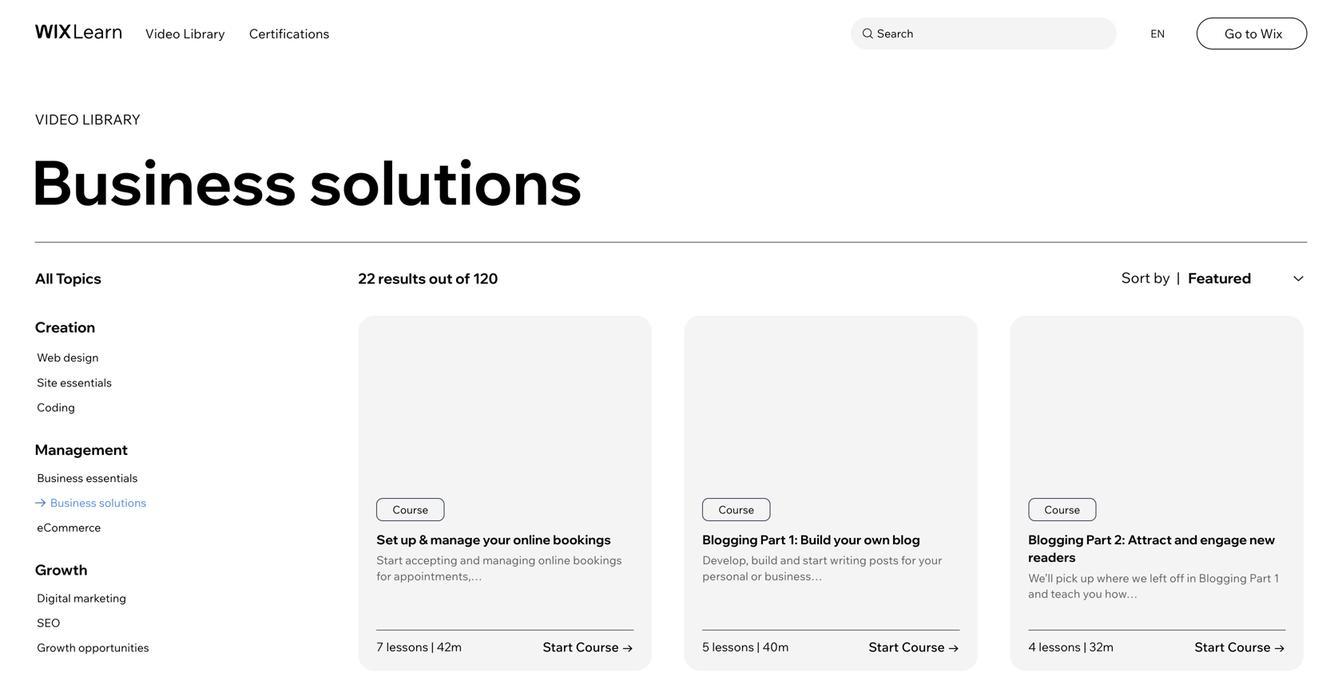 Task type: vqa. For each thing, say whether or not it's contained in the screenshot.
pick
yes



Task type: describe. For each thing, give the bounding box(es) containing it.
your for manage
[[483, 532, 511, 548]]

web design
[[37, 351, 99, 365]]

0 vertical spatial business solutions
[[31, 143, 583, 220]]

left
[[1150, 571, 1167, 585]]

engage
[[1200, 532, 1247, 548]]

coding
[[37, 401, 75, 415]]

off
[[1170, 571, 1184, 585]]

your for build
[[834, 532, 861, 548]]

for for blogging part 1: build your own blog
[[901, 553, 916, 568]]

menu bar containing video library
[[0, 0, 1342, 63]]

seo list item
[[35, 613, 149, 634]]

→ for set up & manage your online bookings
[[622, 639, 634, 655]]

start course → button for blogging part 1: build your own blog
[[869, 638, 960, 656]]

all
[[35, 270, 53, 288]]

business inside button
[[50, 496, 97, 510]]

library
[[183, 26, 225, 42]]

out
[[429, 270, 453, 288]]

we'll
[[1028, 571, 1053, 585]]

ecommerce button
[[35, 518, 146, 538]]

management
[[35, 441, 128, 459]]

start for develop,
[[869, 639, 899, 655]]

&
[[419, 532, 428, 548]]

0 vertical spatial online
[[513, 532, 550, 548]]

ecommerce list item
[[35, 518, 146, 538]]

0 vertical spatial business
[[31, 143, 297, 220]]

site essentials button
[[35, 373, 112, 393]]

site essentials list item
[[35, 373, 112, 393]]

start for start
[[543, 639, 573, 655]]

digital marketing
[[37, 591, 126, 605]]

0 vertical spatial solutions
[[309, 143, 583, 220]]

business solutions button
[[35, 493, 146, 513]]

all topics button
[[35, 263, 337, 295]]

set
[[376, 532, 398, 548]]

blogging part 1: build your own blog link
[[702, 532, 920, 548]]

list item containing set up & manage your online bookings
[[358, 316, 652, 672]]

growth for growth
[[35, 561, 87, 579]]

start course → for blogging part 1: build your own blog
[[869, 639, 960, 655]]

attract
[[1128, 532, 1172, 548]]

we
[[1132, 571, 1147, 585]]

video
[[35, 111, 79, 128]]

to
[[1245, 26, 1257, 42]]

lessons for develop,
[[712, 640, 754, 655]]

how…
[[1105, 587, 1138, 601]]

| right sort
[[1177, 269, 1180, 287]]

digital
[[37, 591, 71, 605]]

writing
[[830, 553, 867, 568]]

blogging part 2: attract and engage new readers link
[[1028, 532, 1275, 566]]

site essentials
[[37, 376, 112, 390]]

and right attract
[[1174, 532, 1198, 548]]

7 lessons | 42m
[[376, 640, 462, 655]]

7
[[376, 640, 383, 655]]

business inside button
[[37, 471, 83, 485]]

managing
[[483, 553, 536, 568]]

marketing
[[73, 591, 126, 605]]

32m
[[1089, 640, 1114, 655]]

creation
[[35, 318, 95, 336]]

and inside blogging part 1: build your own blog develop, build and start writing posts for your personal or business…
[[780, 553, 800, 568]]

Search text field
[[873, 23, 1113, 44]]

you
[[1083, 587, 1102, 601]]

video library
[[35, 111, 141, 128]]

library
[[82, 111, 141, 128]]

growth opportunities list item
[[35, 638, 149, 658]]

seo button
[[35, 613, 149, 634]]

results
[[378, 270, 426, 288]]

business…
[[764, 569, 822, 584]]

list inside filtered results region
[[358, 316, 1307, 677]]

business essentials button
[[35, 468, 146, 489]]

go to wix link
[[1196, 18, 1307, 50]]

list item containing blogging part 2: attract and engage new readers
[[1010, 316, 1304, 672]]

sort by  |
[[1121, 269, 1180, 287]]

video
[[145, 26, 180, 42]]

all topics
[[35, 270, 101, 288]]

en button
[[1141, 18, 1173, 50]]

teach
[[1051, 587, 1080, 601]]

→ for blogging part 1: build your own blog
[[948, 639, 960, 655]]

start course → button for set up & manage your online bookings
[[543, 638, 634, 656]]

topics
[[56, 270, 101, 288]]

manage
[[430, 532, 480, 548]]

set up & manage your online bookings link
[[376, 532, 611, 548]]

site
[[37, 376, 58, 390]]

1:
[[788, 532, 798, 548]]

go to wix
[[1224, 26, 1282, 42]]

4
[[1028, 640, 1036, 655]]

4 lessons | 32m
[[1028, 640, 1114, 655]]

wix
[[1260, 26, 1282, 42]]

filters navigation
[[35, 263, 337, 677]]

design
[[63, 351, 99, 365]]

or
[[751, 569, 762, 584]]

business essentials
[[37, 471, 138, 485]]

list for management
[[35, 468, 146, 538]]

start inside set up & manage your online bookings start accepting and managing online bookings for appointments,…
[[376, 553, 403, 568]]

web
[[37, 351, 61, 365]]

own
[[864, 532, 890, 548]]



Task type: locate. For each thing, give the bounding box(es) containing it.
3 → from the left
[[1274, 639, 1286, 655]]

1 vertical spatial business
[[37, 471, 83, 485]]

0 horizontal spatial your
[[483, 532, 511, 548]]

| for blogging part 2: attract and engage new readers
[[1083, 640, 1086, 655]]

1 horizontal spatial blogging
[[1028, 532, 1084, 548]]

0 vertical spatial bookings
[[553, 532, 611, 548]]

for
[[901, 553, 916, 568], [376, 569, 391, 584]]

go
[[1224, 26, 1242, 42]]

ecommerce
[[37, 521, 101, 535]]

start
[[376, 553, 403, 568], [543, 639, 573, 655], [869, 639, 899, 655], [1194, 639, 1225, 655]]

0 horizontal spatial start course → button
[[543, 638, 634, 656]]

sort
[[1121, 269, 1150, 287]]

where
[[1097, 571, 1129, 585]]

list
[[358, 316, 1307, 677], [35, 348, 112, 418], [35, 468, 146, 538], [35, 589, 149, 658]]

42m
[[437, 640, 462, 655]]

1 horizontal spatial start course → button
[[869, 638, 960, 656]]

online up the "managing"
[[513, 532, 550, 548]]

growth up the "digital"
[[35, 561, 87, 579]]

start for readers
[[1194, 639, 1225, 655]]

and up business…
[[780, 553, 800, 568]]

2 lessons from the left
[[712, 640, 754, 655]]

22
[[358, 270, 375, 288]]

essentials up business solutions button
[[86, 471, 138, 485]]

certifications link
[[249, 26, 329, 42]]

for for set up & manage your online bookings
[[376, 569, 391, 584]]

coding list item
[[35, 398, 112, 418]]

5
[[702, 640, 709, 655]]

your
[[483, 532, 511, 548], [834, 532, 861, 548], [919, 553, 942, 568]]

for inside set up & manage your online bookings start accepting and managing online bookings for appointments,…
[[376, 569, 391, 584]]

web design list item
[[35, 348, 112, 368]]

business solutions
[[31, 143, 583, 220], [50, 496, 146, 510]]

1
[[1274, 571, 1279, 585]]

list containing digital marketing
[[35, 589, 149, 658]]

1 vertical spatial business solutions
[[50, 496, 146, 510]]

of
[[455, 270, 470, 288]]

3 lessons from the left
[[1039, 640, 1081, 655]]

list containing web design
[[35, 348, 112, 418]]

2 start course → button from the left
[[869, 638, 960, 656]]

personal
[[702, 569, 748, 584]]

and down we'll
[[1028, 587, 1048, 601]]

0 horizontal spatial solutions
[[99, 496, 146, 510]]

1 horizontal spatial lessons
[[712, 640, 754, 655]]

web design button
[[35, 348, 112, 368]]

→ left 4
[[948, 639, 960, 655]]

blogging right 'in'
[[1199, 571, 1247, 585]]

blogging part 1: build your own blog develop, build and start writing posts for your personal or business…
[[702, 532, 942, 584]]

→ down 1
[[1274, 639, 1286, 655]]

stylized text on a blue background reads: "blog" image
[[1011, 317, 1303, 489]]

1 start course → from the left
[[543, 639, 634, 655]]

| left 32m
[[1083, 640, 1086, 655]]

course
[[393, 503, 428, 517], [718, 503, 754, 517], [1044, 503, 1080, 517], [576, 639, 619, 655], [902, 639, 945, 655], [1228, 639, 1271, 655]]

| left 42m
[[431, 640, 434, 655]]

part left 2:
[[1086, 532, 1112, 548]]

1 horizontal spatial up
[[1080, 571, 1094, 585]]

0 vertical spatial growth
[[35, 561, 87, 579]]

for down blog
[[901, 553, 916, 568]]

0 vertical spatial essentials
[[60, 376, 112, 390]]

3 start course → button from the left
[[1194, 638, 1286, 656]]

stylized text against a maroon and orange background reads "start blogging now". image
[[685, 317, 977, 489]]

en
[[1150, 27, 1165, 40]]

opportunities
[[78, 641, 149, 655]]

1 lessons from the left
[[386, 640, 428, 655]]

part inside blogging part 1: build your own blog develop, build and start writing posts for your personal or business…
[[760, 532, 786, 548]]

part left 1
[[1249, 571, 1271, 585]]

→ for blogging part 2: attract and engage new readers
[[1274, 639, 1286, 655]]

1 horizontal spatial list item
[[684, 316, 978, 672]]

blogging part 2: attract and engage new readers we'll pick up where we left off in blogging part 1 and teach you how…
[[1028, 532, 1279, 601]]

2 horizontal spatial lessons
[[1039, 640, 1081, 655]]

your inside set up & manage your online bookings start accepting and managing online bookings for appointments,…
[[483, 532, 511, 548]]

lessons
[[386, 640, 428, 655], [712, 640, 754, 655], [1039, 640, 1081, 655]]

accepting
[[405, 553, 457, 568]]

list for creation
[[35, 348, 112, 418]]

seo
[[37, 616, 60, 630]]

set up & manage your online bookings image
[[359, 317, 651, 489]]

start course → for set up & manage your online bookings
[[543, 639, 634, 655]]

appointments,…
[[394, 569, 482, 584]]

0 horizontal spatial lessons
[[386, 640, 428, 655]]

2 horizontal spatial →
[[1274, 639, 1286, 655]]

0 horizontal spatial for
[[376, 569, 391, 584]]

your down blog
[[919, 553, 942, 568]]

essentials
[[60, 376, 112, 390], [86, 471, 138, 485]]

lessons right 7
[[386, 640, 428, 655]]

1 horizontal spatial start course →
[[869, 639, 960, 655]]

for down set
[[376, 569, 391, 584]]

up left '&'
[[401, 532, 416, 548]]

start course → for blogging part 2: attract and engage new readers
[[1194, 639, 1286, 655]]

essentials for site essentials
[[60, 376, 112, 390]]

list containing business essentials
[[35, 468, 146, 538]]

up up you
[[1080, 571, 1094, 585]]

blog
[[892, 532, 920, 548]]

readers
[[1028, 550, 1076, 566]]

1 vertical spatial online
[[538, 553, 570, 568]]

menu bar
[[0, 0, 1342, 63]]

build
[[751, 553, 778, 568]]

5 lessons | 40m
[[702, 640, 789, 655]]

2 list item from the left
[[684, 316, 978, 672]]

1 horizontal spatial your
[[834, 532, 861, 548]]

up
[[401, 532, 416, 548], [1080, 571, 1094, 585]]

start
[[803, 553, 827, 568]]

coding button
[[35, 398, 112, 418]]

growth for growth opportunities
[[37, 641, 76, 655]]

digital marketing list item
[[35, 589, 149, 609]]

2 vertical spatial business
[[50, 496, 97, 510]]

3 list item from the left
[[1010, 316, 1304, 672]]

solutions inside business solutions button
[[99, 496, 146, 510]]

blogging for readers
[[1028, 532, 1084, 548]]

0 vertical spatial for
[[901, 553, 916, 568]]

1 horizontal spatial solutions
[[309, 143, 583, 220]]

2 horizontal spatial blogging
[[1199, 571, 1247, 585]]

certifications
[[249, 26, 329, 42]]

essentials down design
[[60, 376, 112, 390]]

2 → from the left
[[948, 639, 960, 655]]

| left 40m
[[757, 640, 760, 655]]

2 horizontal spatial part
[[1249, 571, 1271, 585]]

120
[[473, 270, 498, 288]]

pick
[[1056, 571, 1078, 585]]

lessons right 5
[[712, 640, 754, 655]]

1 vertical spatial up
[[1080, 571, 1094, 585]]

set up & manage your online bookings start accepting and managing online bookings for appointments,…
[[376, 532, 622, 584]]

and
[[1174, 532, 1198, 548], [460, 553, 480, 568], [780, 553, 800, 568], [1028, 587, 1048, 601]]

1 horizontal spatial part
[[1086, 532, 1112, 548]]

0 horizontal spatial blogging
[[702, 532, 758, 548]]

lessons for start
[[386, 640, 428, 655]]

1 list item from the left
[[358, 316, 652, 672]]

1 horizontal spatial →
[[948, 639, 960, 655]]

list containing set up & manage your online bookings
[[358, 316, 1307, 677]]

growth down seo
[[37, 641, 76, 655]]

lessons for readers
[[1039, 640, 1081, 655]]

→ left 5
[[622, 639, 634, 655]]

1 vertical spatial essentials
[[86, 471, 138, 485]]

0 horizontal spatial start course →
[[543, 639, 634, 655]]

|
[[1177, 269, 1180, 287], [431, 640, 434, 655], [757, 640, 760, 655], [1083, 640, 1086, 655]]

filtered results region
[[358, 263, 1319, 677]]

1 start course → button from the left
[[543, 638, 634, 656]]

video library link
[[145, 26, 225, 42]]

video library
[[145, 26, 225, 42]]

for inside blogging part 1: build your own blog develop, build and start writing posts for your personal or business…
[[901, 553, 916, 568]]

1 vertical spatial growth
[[37, 641, 76, 655]]

2 horizontal spatial your
[[919, 553, 942, 568]]

lessons right 4
[[1039, 640, 1081, 655]]

2 horizontal spatial start course → button
[[1194, 638, 1286, 656]]

growth
[[35, 561, 87, 579], [37, 641, 76, 655]]

1 vertical spatial for
[[376, 569, 391, 584]]

business
[[31, 143, 297, 220], [37, 471, 83, 485], [50, 496, 97, 510]]

0 horizontal spatial →
[[622, 639, 634, 655]]

3 start course → from the left
[[1194, 639, 1286, 655]]

part left 1:
[[760, 532, 786, 548]]

0 horizontal spatial up
[[401, 532, 416, 548]]

1 horizontal spatial for
[[901, 553, 916, 568]]

solutions
[[309, 143, 583, 220], [99, 496, 146, 510]]

your up 'writing'
[[834, 532, 861, 548]]

0 vertical spatial up
[[401, 532, 416, 548]]

essentials for business essentials
[[86, 471, 138, 485]]

blogging up readers
[[1028, 532, 1084, 548]]

0 horizontal spatial list item
[[358, 316, 652, 672]]

up inside set up & manage your online bookings start accepting and managing online bookings for appointments,…
[[401, 532, 416, 548]]

2 start course → from the left
[[869, 639, 960, 655]]

0 horizontal spatial part
[[760, 532, 786, 548]]

list item
[[358, 316, 652, 672], [684, 316, 978, 672], [1010, 316, 1304, 672]]

posts
[[869, 553, 899, 568]]

| for blogging part 1: build your own blog
[[757, 640, 760, 655]]

business solutions inside button
[[50, 496, 146, 510]]

part for 2:
[[1086, 532, 1112, 548]]

1 → from the left
[[622, 639, 634, 655]]

blogging up "develop,"
[[702, 532, 758, 548]]

1 vertical spatial solutions
[[99, 496, 146, 510]]

2 horizontal spatial list item
[[1010, 316, 1304, 672]]

1 vertical spatial bookings
[[573, 553, 622, 568]]

develop,
[[702, 553, 749, 568]]

2 horizontal spatial start course →
[[1194, 639, 1286, 655]]

growth opportunities button
[[35, 638, 149, 658]]

list for growth
[[35, 589, 149, 658]]

in
[[1187, 571, 1196, 585]]

digital marketing button
[[35, 589, 149, 609]]

online right the "managing"
[[538, 553, 570, 568]]

part for 1:
[[760, 532, 786, 548]]

business solutions list item
[[35, 493, 146, 513]]

and inside set up & manage your online bookings start accepting and managing online bookings for appointments,…
[[460, 553, 480, 568]]

list item containing blogging part 1: build your own blog
[[684, 316, 978, 672]]

blogging inside blogging part 1: build your own blog develop, build and start writing posts for your personal or business…
[[702, 532, 758, 548]]

growth inside growth opportunities button
[[37, 641, 76, 655]]

blogging for develop,
[[702, 532, 758, 548]]

new
[[1249, 532, 1275, 548]]

and down manage
[[460, 553, 480, 568]]

your up the "managing"
[[483, 532, 511, 548]]

up inside the blogging part 2: attract and engage new readers we'll pick up where we left off in blogging part 1 and teach you how…
[[1080, 571, 1094, 585]]

start course → button for blogging part 2: attract and engage new readers
[[1194, 638, 1286, 656]]

start course →
[[543, 639, 634, 655], [869, 639, 960, 655], [1194, 639, 1286, 655]]

40m
[[762, 640, 789, 655]]

growth opportunities
[[37, 641, 149, 655]]

business essentials list item
[[35, 468, 146, 489]]

| for set up & manage your online bookings
[[431, 640, 434, 655]]

2:
[[1114, 532, 1125, 548]]



